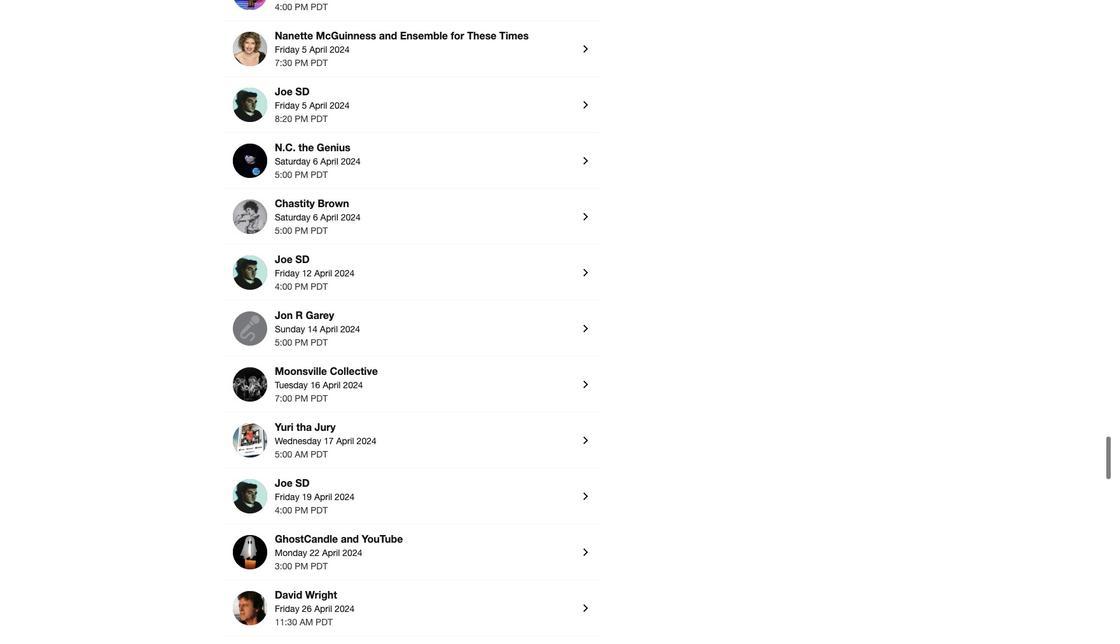 Task type: vqa. For each thing, say whether or not it's contained in the screenshot.
Friday inside the the 'Joe SD Friday 5 April 2024 8:20 PM PDT'
yes



Task type: locate. For each thing, give the bounding box(es) containing it.
5:00 down wednesday
[[275, 450, 292, 460]]

pm down the tuesday
[[295, 394, 308, 404]]

friday left 19
[[275, 492, 299, 503]]

chastity brown image
[[233, 200, 267, 234]]

april
[[309, 44, 327, 55], [309, 100, 327, 111], [320, 156, 338, 167], [320, 212, 338, 223], [314, 268, 332, 279], [320, 324, 338, 335], [323, 380, 341, 391], [336, 436, 354, 447], [314, 492, 332, 503], [322, 548, 340, 559], [314, 604, 332, 615]]

friday for joe sd friday 5 april 2024 8:20 pm pdt
[[275, 100, 299, 111]]

april right 19
[[314, 492, 332, 503]]

5:00 for yuri tha jury
[[275, 450, 292, 460]]

friday inside david wright friday 26 april 2024 11:30 am pdt
[[275, 604, 299, 615]]

5:00 down sunday
[[275, 338, 292, 348]]

2 vertical spatial joe
[[275, 477, 293, 489]]

5:00 inside the 'jon r garey sunday 14 april 2024 5:00 pm pdt'
[[275, 338, 292, 348]]

2024 right 17
[[357, 436, 377, 447]]

pm down 12
[[295, 282, 308, 292]]

2024 down youtube
[[343, 548, 362, 559]]

1 5:00 from the top
[[275, 170, 292, 180]]

0 vertical spatial 4:00
[[275, 2, 292, 12]]

2024 down wright
[[335, 604, 355, 615]]

moonsville
[[275, 365, 327, 377]]

joe sd friday 12 april 2024 4:00 pm pdt
[[275, 253, 355, 292]]

1 vertical spatial 6
[[313, 212, 318, 223]]

4:00 right w3: stream image
[[275, 506, 292, 516]]

these
[[467, 29, 497, 41]]

5 friday from the top
[[275, 604, 299, 615]]

1 5 from the top
[[302, 44, 307, 55]]

pdt inside joe sd friday 19 april 2024 4:00 pm pdt
[[311, 506, 328, 516]]

april down brown
[[320, 212, 338, 223]]

3 pm from the top
[[295, 114, 308, 124]]

5:00 inside yuri tha jury wednesday 17 april 2024 5:00 am pdt
[[275, 450, 292, 460]]

joe inside joe sd friday 5 april 2024 8:20 pm pdt
[[275, 85, 293, 97]]

17
[[324, 436, 334, 447]]

3 5:00 from the top
[[275, 338, 292, 348]]

sd inside joe sd friday 5 april 2024 8:20 pm pdt
[[295, 85, 310, 97]]

1 vertical spatial am
[[300, 618, 313, 628]]

friday up 7:30
[[275, 44, 299, 55]]

am down 26
[[300, 618, 313, 628]]

sd up 12
[[295, 253, 310, 265]]

3:00
[[275, 562, 292, 572]]

april up the
[[309, 100, 327, 111]]

april right 22
[[322, 548, 340, 559]]

jon
[[275, 309, 293, 321]]

2 saturday from the top
[[275, 212, 311, 223]]

2024 inside joe sd friday 12 april 2024 4:00 pm pdt
[[335, 268, 355, 279]]

1 vertical spatial saturday
[[275, 212, 311, 223]]

saturday down n.c.
[[275, 156, 311, 167]]

david
[[275, 589, 302, 601]]

pdt down the 14
[[311, 338, 328, 348]]

friday up 11:30
[[275, 604, 299, 615]]

april right the 14
[[320, 324, 338, 335]]

pdt down 16
[[311, 394, 328, 404]]

2024 right 12
[[335, 268, 355, 279]]

0 vertical spatial 5
[[302, 44, 307, 55]]

april inside n.c. the genius saturday 6 april 2024 5:00 pm pdt
[[320, 156, 338, 167]]

brown
[[318, 197, 349, 209]]

5 down nanette
[[302, 44, 307, 55]]

pm down the 14
[[295, 338, 308, 348]]

14
[[308, 324, 317, 335]]

pdt down 12
[[311, 282, 328, 292]]

pdt down the
[[311, 170, 328, 180]]

4 pm from the top
[[295, 170, 308, 180]]

pm inside ghostcandle and youtube monday 22 april 2024 3:00 pm pdt
[[295, 562, 308, 572]]

2 sd from the top
[[295, 253, 310, 265]]

3 friday from the top
[[275, 268, 299, 279]]

2024
[[330, 44, 350, 55], [330, 100, 350, 111], [341, 156, 361, 167], [341, 212, 361, 223], [335, 268, 355, 279], [340, 324, 360, 335], [343, 380, 363, 391], [357, 436, 377, 447], [335, 492, 355, 503], [343, 548, 362, 559], [335, 604, 355, 615]]

4:00 inside joe sd friday 12 april 2024 4:00 pm pdt
[[275, 282, 292, 292]]

1 vertical spatial joe
[[275, 253, 293, 265]]

pdt up the
[[311, 114, 328, 124]]

0 vertical spatial am
[[295, 450, 308, 460]]

1 6 from the top
[[313, 156, 318, 167]]

4:00 up nanette
[[275, 2, 292, 12]]

april inside the 'jon r garey sunday 14 april 2024 5:00 pm pdt'
[[320, 324, 338, 335]]

friday inside joe sd friday 12 april 2024 4:00 pm pdt
[[275, 268, 299, 279]]

w2: stream image
[[233, 256, 267, 290]]

pdt inside joe sd friday 5 april 2024 8:20 pm pdt
[[311, 114, 328, 124]]

friday
[[275, 44, 299, 55], [275, 100, 299, 111], [275, 268, 299, 279], [275, 492, 299, 503], [275, 604, 299, 615]]

4:00
[[275, 2, 292, 12], [275, 282, 292, 292], [275, 506, 292, 516]]

8:20
[[275, 114, 292, 124]]

saturday inside n.c. the genius saturday 6 april 2024 5:00 pm pdt
[[275, 156, 311, 167]]

for
[[451, 29, 464, 41]]

2024 up genius
[[330, 100, 350, 111]]

5
[[302, 44, 307, 55], [302, 100, 307, 111]]

joe
[[275, 85, 293, 97], [275, 253, 293, 265], [275, 477, 293, 489]]

2 vertical spatial sd
[[295, 477, 310, 489]]

am down wednesday
[[295, 450, 308, 460]]

9 pm from the top
[[295, 506, 308, 516]]

1 saturday from the top
[[275, 156, 311, 167]]

pm
[[295, 2, 308, 12], [295, 58, 308, 68], [295, 114, 308, 124], [295, 170, 308, 180], [295, 226, 308, 236], [295, 282, 308, 292], [295, 338, 308, 348], [295, 394, 308, 404], [295, 506, 308, 516], [295, 562, 308, 572]]

3 joe from the top
[[275, 477, 293, 489]]

2024 down brown
[[341, 212, 361, 223]]

sd for joe sd friday 12 april 2024 4:00 pm pdt
[[295, 253, 310, 265]]

0 vertical spatial and
[[379, 29, 397, 41]]

monday
[[275, 548, 307, 559]]

sd up 19
[[295, 477, 310, 489]]

1 friday from the top
[[275, 44, 299, 55]]

joe right w2: stream image
[[275, 253, 293, 265]]

pm right 8:20
[[295, 114, 308, 124]]

pdt up nanette
[[311, 2, 328, 12]]

4:00 pm pdt
[[275, 2, 328, 12]]

4:00 inside 4:00 pm pdt link
[[275, 2, 292, 12]]

april right 12
[[314, 268, 332, 279]]

5:00 for n.c. the genius
[[275, 170, 292, 180]]

2024 inside yuri tha jury wednesday 17 april 2024 5:00 am pdt
[[357, 436, 377, 447]]

1 joe from the top
[[275, 85, 293, 97]]

joe sd: happier & strangers (visual event) image
[[233, 88, 267, 122]]

4:00 up jon
[[275, 282, 292, 292]]

joe sd friday 5 april 2024 8:20 pm pdt
[[275, 85, 350, 124]]

5:00 down n.c.
[[275, 170, 292, 180]]

pm inside n.c. the genius saturday 6 april 2024 5:00 pm pdt
[[295, 170, 308, 180]]

3 4:00 from the top
[[275, 506, 292, 516]]

8 pm from the top
[[295, 394, 308, 404]]

2 vertical spatial 4:00
[[275, 506, 292, 516]]

friday inside joe sd friday 5 april 2024 8:20 pm pdt
[[275, 100, 299, 111]]

sd
[[295, 85, 310, 97], [295, 253, 310, 265], [295, 477, 310, 489]]

and
[[379, 29, 397, 41], [341, 533, 359, 545]]

sd right the joe sd: happier & strangers (visual event) image
[[295, 85, 310, 97]]

tha
[[296, 421, 312, 433]]

5:00 for jon r garey
[[275, 338, 292, 348]]

6 inside chastity brown saturday 6 april 2024 5:00 pm pdt
[[313, 212, 318, 223]]

4:00 for joe sd friday 12 april 2024 4:00 pm pdt
[[275, 282, 292, 292]]

friday up 8:20
[[275, 100, 299, 111]]

5:00 down the chastity
[[275, 226, 292, 236]]

sd inside joe sd friday 19 april 2024 4:00 pm pdt
[[295, 477, 310, 489]]

4 friday from the top
[[275, 492, 299, 503]]

2 friday from the top
[[275, 100, 299, 111]]

2024 right the 14
[[340, 324, 360, 335]]

1 sd from the top
[[295, 85, 310, 97]]

pdt inside nanette mcguinness and ensemble for these times friday 5 april 2024 7:30 pm pdt
[[311, 58, 328, 68]]

2024 inside nanette mcguinness and ensemble for these times friday 5 april 2024 7:30 pm pdt
[[330, 44, 350, 55]]

april inside joe sd friday 5 april 2024 8:20 pm pdt
[[309, 100, 327, 111]]

pdt down brown
[[311, 226, 328, 236]]

0 horizontal spatial and
[[341, 533, 359, 545]]

friday left 12
[[275, 268, 299, 279]]

5 inside nanette mcguinness and ensemble for these times friday 5 april 2024 7:30 pm pdt
[[302, 44, 307, 55]]

0 vertical spatial sd
[[295, 85, 310, 97]]

pm up nanette
[[295, 2, 308, 12]]

sd for joe sd friday 19 april 2024 4:00 pm pdt
[[295, 477, 310, 489]]

pdt right 7:30
[[311, 58, 328, 68]]

pm down the chastity
[[295, 226, 308, 236]]

pdt inside n.c. the genius saturday 6 april 2024 5:00 pm pdt
[[311, 170, 328, 180]]

joe right w3: stream image
[[275, 477, 293, 489]]

n.c. the genius saturday 6 april 2024 5:00 pm pdt
[[275, 141, 361, 180]]

19
[[302, 492, 312, 503]]

pdt down 17
[[311, 450, 328, 460]]

friday for david wright friday 26 april 2024 11:30 am pdt
[[275, 604, 299, 615]]

pm down the
[[295, 170, 308, 180]]

april inside david wright friday 26 april 2024 11:30 am pdt
[[314, 604, 332, 615]]

5 up the
[[302, 100, 307, 111]]

2 6 from the top
[[313, 212, 318, 223]]

joe inside joe sd friday 19 april 2024 4:00 pm pdt
[[275, 477, 293, 489]]

2024 inside david wright friday 26 april 2024 11:30 am pdt
[[335, 604, 355, 615]]

1 vertical spatial 5
[[302, 100, 307, 111]]

friday inside nanette mcguinness and ensemble for these times friday 5 april 2024 7:30 pm pdt
[[275, 44, 299, 55]]

1 vertical spatial 4:00
[[275, 282, 292, 292]]

1 pm from the top
[[295, 2, 308, 12]]

april down nanette
[[309, 44, 327, 55]]

1 4:00 from the top
[[275, 2, 292, 12]]

pdt down 22
[[311, 562, 328, 572]]

w3: stream image
[[233, 480, 267, 514]]

yuri
[[275, 421, 294, 433]]

6 down the
[[313, 156, 318, 167]]

am
[[295, 450, 308, 460], [300, 618, 313, 628]]

wildwood flour radio hour image
[[233, 368, 267, 402]]

10 pm from the top
[[295, 562, 308, 572]]

friday inside joe sd friday 19 april 2024 4:00 pm pdt
[[275, 492, 299, 503]]

joe for joe sd friday 19 april 2024 4:00 pm pdt
[[275, 477, 293, 489]]

pdt inside joe sd friday 12 april 2024 4:00 pm pdt
[[311, 282, 328, 292]]

pdt down wright
[[316, 618, 333, 628]]

april inside ghostcandle and youtube monday 22 april 2024 3:00 pm pdt
[[322, 548, 340, 559]]

pdt
[[311, 2, 328, 12], [311, 58, 328, 68], [311, 114, 328, 124], [311, 170, 328, 180], [311, 226, 328, 236], [311, 282, 328, 292], [311, 338, 328, 348], [311, 394, 328, 404], [311, 450, 328, 460], [311, 506, 328, 516], [311, 562, 328, 572], [316, 618, 333, 628]]

april right 16
[[323, 380, 341, 391]]

5:00 inside n.c. the genius saturday 6 april 2024 5:00 pm pdt
[[275, 170, 292, 180]]

5:00
[[275, 170, 292, 180], [275, 226, 292, 236], [275, 338, 292, 348], [275, 450, 292, 460]]

joe inside joe sd friday 12 april 2024 4:00 pm pdt
[[275, 253, 293, 265]]

jon r garey sunday 14 april 2024 5:00 pm pdt
[[275, 309, 360, 348]]

16
[[310, 380, 320, 391]]

7 pm from the top
[[295, 338, 308, 348]]

2024 inside the 'jon r garey sunday 14 april 2024 5:00 pm pdt'
[[340, 324, 360, 335]]

22
[[310, 548, 320, 559]]

1 horizontal spatial and
[[379, 29, 397, 41]]

saturday inside chastity brown saturday 6 april 2024 5:00 pm pdt
[[275, 212, 311, 223]]

april inside nanette mcguinness and ensemble for these times friday 5 april 2024 7:30 pm pdt
[[309, 44, 327, 55]]

2024 down collective
[[343, 380, 363, 391]]

and left ensemble
[[379, 29, 397, 41]]

0 vertical spatial 6
[[313, 156, 318, 167]]

ghostcandle
[[275, 533, 338, 545]]

6 pm from the top
[[295, 282, 308, 292]]

pdt down 19
[[311, 506, 328, 516]]

pm right 7:30
[[295, 58, 308, 68]]

2 4:00 from the top
[[275, 282, 292, 292]]

2 5 from the top
[[302, 100, 307, 111]]

2 pm from the top
[[295, 58, 308, 68]]

2 joe from the top
[[275, 253, 293, 265]]

tuesday
[[275, 380, 308, 391]]

0 vertical spatial joe
[[275, 85, 293, 97]]

joe for joe sd friday 12 april 2024 4:00 pm pdt
[[275, 253, 293, 265]]

2024 down genius
[[341, 156, 361, 167]]

3 sd from the top
[[295, 477, 310, 489]]

happy birthday image
[[233, 144, 267, 178]]

2 5:00 from the top
[[275, 226, 292, 236]]

2024 inside joe sd friday 5 april 2024 8:20 pm pdt
[[330, 100, 350, 111]]

pm down monday at left
[[295, 562, 308, 572]]

0 vertical spatial saturday
[[275, 156, 311, 167]]

2024 down mcguinness
[[330, 44, 350, 55]]

2024 inside ghostcandle and youtube monday 22 april 2024 3:00 pm pdt
[[343, 548, 362, 559]]

5 pm from the top
[[295, 226, 308, 236]]

sd inside joe sd friday 12 april 2024 4:00 pm pdt
[[295, 253, 310, 265]]

1 vertical spatial and
[[341, 533, 359, 545]]

saturday
[[275, 156, 311, 167], [275, 212, 311, 223]]

pm inside moonsville collective tuesday 16 april 2024 7:00 pm pdt
[[295, 394, 308, 404]]

jury
[[315, 421, 336, 433]]

april down wright
[[314, 604, 332, 615]]

april right 17
[[336, 436, 354, 447]]

1 vertical spatial sd
[[295, 253, 310, 265]]

haunted tour image
[[233, 536, 267, 570]]

6
[[313, 156, 318, 167], [313, 212, 318, 223]]

saturday down the chastity
[[275, 212, 311, 223]]

2024 right 19
[[335, 492, 355, 503]]

pm inside joe sd friday 12 april 2024 4:00 pm pdt
[[295, 282, 308, 292]]

pm down 19
[[295, 506, 308, 516]]

and left youtube
[[341, 533, 359, 545]]

6 down brown
[[313, 212, 318, 223]]

7:30
[[275, 58, 292, 68]]

april down genius
[[320, 156, 338, 167]]

joe up 8:20
[[275, 85, 293, 97]]

4 5:00 from the top
[[275, 450, 292, 460]]

4:00 inside joe sd friday 19 april 2024 4:00 pm pdt
[[275, 506, 292, 516]]



Task type: describe. For each thing, give the bounding box(es) containing it.
april inside chastity brown saturday 6 april 2024 5:00 pm pdt
[[320, 212, 338, 223]]

times
[[499, 29, 529, 41]]

joe sd friday 19 april 2024 4:00 pm pdt
[[275, 477, 355, 516]]

april inside joe sd friday 12 april 2024 4:00 pm pdt
[[314, 268, 332, 279]]

jon garey @ stageit : new song night image
[[233, 312, 267, 346]]

r
[[296, 309, 303, 321]]

12
[[302, 268, 312, 279]]

5 inside joe sd friday 5 april 2024 8:20 pm pdt
[[302, 100, 307, 111]]

6 inside n.c. the genius saturday 6 april 2024 5:00 pm pdt
[[313, 156, 318, 167]]

friday for joe sd friday 19 april 2024 4:00 pm pdt
[[275, 492, 299, 503]]

pdt inside chastity brown saturday 6 april 2024 5:00 pm pdt
[[311, 226, 328, 236]]

7:00
[[275, 394, 292, 404]]

and inside nanette mcguinness and ensemble for these times friday 5 april 2024 7:30 pm pdt
[[379, 29, 397, 41]]

pdt inside david wright friday 26 april 2024 11:30 am pdt
[[316, 618, 333, 628]]

genius
[[317, 141, 351, 153]]

ensemble
[[400, 29, 448, 41]]

moonsville collective tuesday 16 april 2024 7:00 pm pdt
[[275, 365, 378, 404]]

am inside yuri tha jury wednesday 17 april 2024 5:00 am pdt
[[295, 450, 308, 460]]

the
[[298, 141, 314, 153]]

beyond the airwaves live streamed concert #10 image
[[233, 592, 267, 626]]

sunday
[[275, 324, 305, 335]]

nanette mcguinness and ensemble for these times friday 5 april 2024 7:30 pm pdt
[[275, 29, 529, 68]]

garey
[[306, 309, 334, 321]]

4:00 pm pdt link
[[233, 0, 590, 14]]

2024 inside chastity brown saturday 6 april 2024 5:00 pm pdt
[[341, 212, 361, 223]]

pm inside the 'jon r garey sunday 14 april 2024 5:00 pm pdt'
[[295, 338, 308, 348]]

nanette
[[275, 29, 313, 41]]

wright
[[305, 589, 337, 601]]

pm inside joe sd friday 19 april 2024 4:00 pm pdt
[[295, 506, 308, 516]]

yuri tha jury wednesday 17 april 2024 5:00 am pdt
[[275, 421, 377, 460]]

april inside yuri tha jury wednesday 17 april 2024 5:00 am pdt
[[336, 436, 354, 447]]

2024 inside moonsville collective tuesday 16 april 2024 7:00 pm pdt
[[343, 380, 363, 391]]

ghostcandle and youtube monday 22 april 2024 3:00 pm pdt
[[275, 533, 403, 572]]

pm inside joe sd friday 5 april 2024 8:20 pm pdt
[[295, 114, 308, 124]]

mcguinness
[[316, 29, 376, 41]]

n.c.
[[275, 141, 296, 153]]

am inside david wright friday 26 april 2024 11:30 am pdt
[[300, 618, 313, 628]]

sd for joe sd friday 5 april 2024 8:20 pm pdt
[[295, 85, 310, 97]]

joe for joe sd friday 5 april 2024 8:20 pm pdt
[[275, 85, 293, 97]]

pdt inside yuri tha jury wednesday 17 april 2024 5:00 am pdt
[[311, 450, 328, 460]]

5:00 inside chastity brown saturday 6 april 2024 5:00 pm pdt
[[275, 226, 292, 236]]

2024 inside joe sd friday 19 april 2024 4:00 pm pdt
[[335, 492, 355, 503]]

youtube
[[362, 533, 403, 545]]

collective
[[330, 365, 378, 377]]

26
[[302, 604, 312, 615]]

chastity
[[275, 197, 315, 209]]

and inside ghostcandle and youtube monday 22 april 2024 3:00 pm pdt
[[341, 533, 359, 545]]

friday for joe sd friday 12 april 2024 4:00 pm pdt
[[275, 268, 299, 279]]

david wright friday 26 april 2024 11:30 am pdt
[[275, 589, 355, 628]]

4:00 for joe sd friday 19 april 2024 4:00 pm pdt
[[275, 506, 292, 516]]

april inside moonsville collective tuesday 16 april 2024 7:00 pm pdt
[[323, 380, 341, 391]]

pm inside chastity brown saturday 6 april 2024 5:00 pm pdt
[[295, 226, 308, 236]]

pdt inside the 'jon r garey sunday 14 april 2024 5:00 pm pdt'
[[311, 338, 328, 348]]

11:30
[[275, 618, 297, 628]]

pm inside nanette mcguinness and ensemble for these times friday 5 april 2024 7:30 pm pdt
[[295, 58, 308, 68]]

april inside joe sd friday 19 april 2024 4:00 pm pdt
[[314, 492, 332, 503]]

wednesday
[[275, 436, 321, 447]]

chastity brown saturday 6 april 2024 5:00 pm pdt
[[275, 197, 361, 236]]

pdt inside ghostcandle and youtube monday 22 april 2024 3:00 pm pdt
[[311, 562, 328, 572]]

2024 inside n.c. the genius saturday 6 april 2024 5:00 pm pdt
[[341, 156, 361, 167]]

pdt inside moonsville collective tuesday 16 april 2024 7:00 pm pdt
[[311, 394, 328, 404]]



